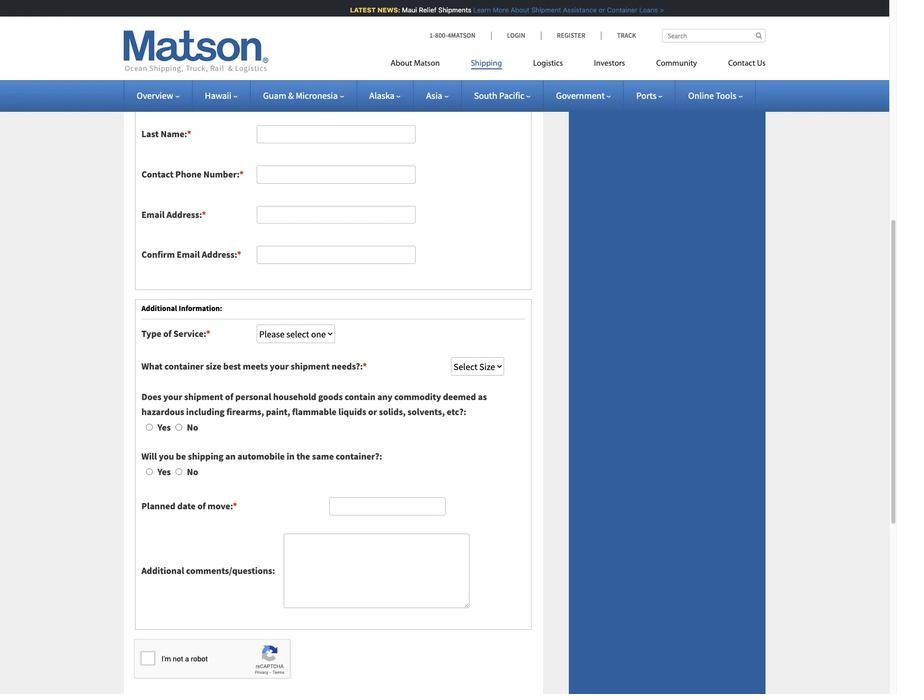 Task type: vqa. For each thing, say whether or not it's contained in the screenshot.
Booking
no



Task type: describe. For each thing, give the bounding box(es) containing it.
1 horizontal spatial of
[[198, 501, 206, 513]]

commodity
[[395, 391, 441, 403]]

shipping link
[[456, 54, 518, 76]]

additional for additional comments/questions:
[[142, 565, 184, 577]]

service:
[[174, 328, 206, 340]]

will you be shipping an automobile in the same container?:
[[142, 450, 382, 462]]

tools
[[716, 90, 737, 102]]

south
[[474, 90, 498, 102]]

register link
[[541, 31, 601, 40]]

will
[[142, 450, 157, 462]]

1-800-4matson
[[430, 31, 476, 40]]

code:
[[156, 5, 180, 17]]

>
[[656, 6, 661, 14]]

of inside does your shipment of personal household goods contain any commodity deemed as hazardous including firearms, paint, flammable liquids or solids, solvents, etc?:
[[225, 391, 234, 403]]

0 horizontal spatial email
[[142, 209, 165, 220]]

or inside does your shipment of personal household goods contain any commodity deemed as hazardous including firearms, paint, flammable liquids or solids, solvents, etc?:
[[368, 406, 377, 418]]

additional comments/questions:
[[142, 565, 275, 577]]

about matson link
[[391, 54, 456, 76]]

yes for your
[[158, 422, 171, 433]]

contact for phone
[[142, 168, 174, 180]]

liquids
[[339, 406, 367, 418]]

news:
[[374, 6, 397, 14]]

us
[[757, 60, 766, 68]]

logistics
[[533, 60, 563, 68]]

contact for us
[[729, 60, 756, 68]]

ports link
[[637, 90, 663, 102]]

relief
[[415, 6, 433, 14]]

container
[[604, 6, 634, 14]]

zip
[[142, 5, 155, 17]]

size
[[206, 360, 222, 372]]

deemed
[[443, 391, 476, 403]]

planned
[[142, 501, 176, 513]]

learn more about shipment assistance or container loans > link
[[470, 6, 661, 14]]

the
[[297, 450, 310, 462]]

0 vertical spatial or
[[595, 6, 602, 14]]

latest news: maui relief shipments learn more about shipment assistance or container loans >
[[346, 6, 661, 14]]

hazardous
[[142, 406, 184, 418]]

meets
[[243, 360, 268, 372]]

online tools link
[[689, 90, 743, 102]]

online
[[689, 90, 714, 102]]

type of service: *
[[142, 328, 211, 340]]

1-800-4matson link
[[430, 31, 491, 40]]

needs?:
[[332, 360, 363, 372]]

paint,
[[266, 406, 290, 418]]

no for shipment
[[187, 422, 198, 433]]

hawaii link
[[205, 90, 238, 102]]

alaska
[[370, 90, 395, 102]]

community
[[657, 60, 698, 68]]

shipper
[[142, 60, 168, 70]]

information:
[[179, 304, 222, 313]]

shipment inside does your shipment of personal household goods contain any commodity deemed as hazardous including firearms, paint, flammable liquids or solids, solvents, etc?:
[[184, 391, 223, 403]]

1 horizontal spatial about
[[507, 6, 526, 14]]

you
[[159, 450, 174, 462]]

guam & micronesia link
[[263, 90, 344, 102]]

container
[[165, 360, 204, 372]]

etc?:
[[447, 406, 467, 418]]

asia
[[427, 90, 443, 102]]

ports
[[637, 90, 657, 102]]

date
[[177, 501, 196, 513]]

top menu navigation
[[391, 54, 766, 76]]

additional information:
[[142, 304, 222, 313]]

does your shipment of personal household goods contain any commodity deemed as hazardous including firearms, paint, flammable liquids or solids, solvents, etc?:
[[142, 391, 487, 418]]

does
[[142, 391, 162, 403]]

best
[[223, 360, 241, 372]]

an
[[225, 450, 236, 462]]

confirm email address: *
[[142, 249, 241, 261]]

yes for you
[[158, 466, 171, 478]]

number:
[[204, 168, 240, 180]]

confirm
[[142, 249, 175, 261]]

overview link
[[137, 90, 180, 102]]

as
[[478, 391, 487, 403]]

government
[[556, 90, 605, 102]]

search image
[[756, 32, 762, 39]]

zip code: *
[[142, 5, 184, 17]]

0 vertical spatial address:
[[167, 209, 202, 220]]

login link
[[491, 31, 541, 40]]

name: for first name:
[[162, 88, 188, 100]]

solvents,
[[408, 406, 445, 418]]

logistics link
[[518, 54, 579, 76]]

government link
[[556, 90, 611, 102]]



Task type: locate. For each thing, give the bounding box(es) containing it.
0 vertical spatial additional
[[142, 304, 177, 313]]

guam
[[263, 90, 286, 102]]

solids,
[[379, 406, 406, 418]]

shipments
[[435, 6, 468, 14]]

or left container
[[595, 6, 602, 14]]

information
[[198, 60, 240, 70]]

planned date of move: *
[[142, 501, 237, 513]]

south pacific
[[474, 90, 525, 102]]

0 vertical spatial name:
[[162, 88, 188, 100]]

contact
[[729, 60, 756, 68], [170, 60, 197, 70], [142, 168, 174, 180]]

800-
[[435, 31, 448, 40]]

first name: *
[[142, 88, 193, 100]]

yes
[[158, 422, 171, 433], [158, 466, 171, 478]]

2 additional from the top
[[142, 565, 184, 577]]

register
[[557, 31, 586, 40]]

firearms,
[[227, 406, 264, 418]]

None search field
[[662, 29, 766, 42]]

0 vertical spatial shipment
[[291, 360, 330, 372]]

1 vertical spatial about
[[391, 60, 412, 68]]

0 vertical spatial of
[[163, 328, 172, 340]]

0 horizontal spatial shipment
[[184, 391, 223, 403]]

shipping
[[188, 450, 224, 462]]

None text field
[[257, 85, 416, 103], [257, 206, 416, 224], [257, 85, 416, 103], [257, 206, 416, 224]]

automobile
[[238, 450, 285, 462]]

1 vertical spatial name:
[[161, 128, 187, 140]]

email address: *
[[142, 209, 206, 220]]

about matson
[[391, 60, 440, 68]]

2 horizontal spatial of
[[225, 391, 234, 403]]

hawaii
[[205, 90, 232, 102]]

track
[[617, 31, 637, 40]]

1 vertical spatial of
[[225, 391, 234, 403]]

email up confirm
[[142, 209, 165, 220]]

latest
[[346, 6, 372, 14]]

matson
[[414, 60, 440, 68]]

name:
[[162, 88, 188, 100], [161, 128, 187, 140]]

your inside does your shipment of personal household goods contain any commodity deemed as hazardous including firearms, paint, flammable liquids or solids, solvents, etc?:
[[163, 391, 182, 403]]

assistance
[[559, 6, 593, 14]]

of right date
[[198, 501, 206, 513]]

shipment
[[291, 360, 330, 372], [184, 391, 223, 403]]

0 horizontal spatial of
[[163, 328, 172, 340]]

about right more
[[507, 6, 526, 14]]

investors
[[594, 60, 626, 68]]

shipper contact information
[[142, 60, 240, 70]]

email right confirm
[[177, 249, 200, 261]]

1 vertical spatial email
[[177, 249, 200, 261]]

of up 'firearms,'
[[225, 391, 234, 403]]

track link
[[601, 31, 637, 40]]

1 horizontal spatial your
[[270, 360, 289, 372]]

2 yes from the top
[[158, 466, 171, 478]]

None radio
[[176, 424, 182, 431], [146, 469, 153, 475], [176, 469, 182, 475], [176, 424, 182, 431], [146, 469, 153, 475], [176, 469, 182, 475]]

blue matson logo with ocean, shipping, truck, rail and logistics written beneath it. image
[[124, 31, 269, 73]]

1 vertical spatial or
[[368, 406, 377, 418]]

1 horizontal spatial email
[[177, 249, 200, 261]]

of right type
[[163, 328, 172, 340]]

1 horizontal spatial shipment
[[291, 360, 330, 372]]

additional for additional information:
[[142, 304, 177, 313]]

0 vertical spatial your
[[270, 360, 289, 372]]

contact phone number: *
[[142, 168, 244, 180]]

contact us link
[[713, 54, 766, 76]]

no for be
[[187, 466, 198, 478]]

guam & micronesia
[[263, 90, 338, 102]]

including
[[186, 406, 225, 418]]

1 horizontal spatial or
[[595, 6, 602, 14]]

1 vertical spatial no
[[187, 466, 198, 478]]

last name: *
[[142, 128, 191, 140]]

no down including
[[187, 422, 198, 433]]

what
[[142, 360, 163, 372]]

None text field
[[257, 2, 416, 20], [257, 125, 416, 143], [257, 166, 416, 184], [257, 246, 416, 264], [329, 498, 446, 516], [284, 534, 470, 609], [257, 2, 416, 20], [257, 125, 416, 143], [257, 166, 416, 184], [257, 246, 416, 264], [329, 498, 446, 516], [284, 534, 470, 609]]

0 vertical spatial no
[[187, 422, 198, 433]]

flammable
[[292, 406, 337, 418]]

name: right first
[[162, 88, 188, 100]]

investors link
[[579, 54, 641, 76]]

contact inside top menu navigation
[[729, 60, 756, 68]]

contact right the shipper
[[170, 60, 197, 70]]

login
[[507, 31, 526, 40]]

shipment up household on the bottom left of the page
[[291, 360, 330, 372]]

shipping
[[471, 60, 502, 68]]

0 horizontal spatial about
[[391, 60, 412, 68]]

last
[[142, 128, 159, 140]]

more
[[489, 6, 505, 14]]

1 no from the top
[[187, 422, 198, 433]]

no down the shipping
[[187, 466, 198, 478]]

phone
[[175, 168, 202, 180]]

None radio
[[146, 424, 153, 431]]

contact us
[[729, 60, 766, 68]]

0 horizontal spatial your
[[163, 391, 182, 403]]

email
[[142, 209, 165, 220], [177, 249, 200, 261]]

*
[[180, 5, 184, 17], [188, 88, 193, 100], [187, 128, 191, 140], [240, 168, 244, 180], [202, 209, 206, 220], [237, 249, 241, 261], [206, 328, 211, 340], [363, 360, 367, 372], [233, 501, 237, 513]]

loans
[[636, 6, 655, 14]]

contact left phone
[[142, 168, 174, 180]]

pacific
[[499, 90, 525, 102]]

first
[[142, 88, 160, 100]]

1 vertical spatial address:
[[202, 249, 237, 261]]

type
[[142, 328, 162, 340]]

Search search field
[[662, 29, 766, 42]]

2 vertical spatial of
[[198, 501, 206, 513]]

0 vertical spatial about
[[507, 6, 526, 14]]

about inside top menu navigation
[[391, 60, 412, 68]]

in
[[287, 450, 295, 462]]

0 vertical spatial yes
[[158, 422, 171, 433]]

goods
[[318, 391, 343, 403]]

asia link
[[427, 90, 449, 102]]

community link
[[641, 54, 713, 76]]

name: right last
[[161, 128, 187, 140]]

any
[[378, 391, 393, 403]]

your right meets
[[270, 360, 289, 372]]

online tools
[[689, 90, 737, 102]]

1 vertical spatial your
[[163, 391, 182, 403]]

about left matson
[[391, 60, 412, 68]]

overview
[[137, 90, 173, 102]]

learn
[[470, 6, 487, 14]]

maui
[[398, 6, 413, 14]]

household
[[273, 391, 317, 403]]

1 vertical spatial yes
[[158, 466, 171, 478]]

be
[[176, 450, 186, 462]]

4matson
[[448, 31, 476, 40]]

personal
[[235, 391, 271, 403]]

yes down you
[[158, 466, 171, 478]]

&
[[288, 90, 294, 102]]

1 vertical spatial shipment
[[184, 391, 223, 403]]

contact left us
[[729, 60, 756, 68]]

your up hazardous
[[163, 391, 182, 403]]

0 horizontal spatial or
[[368, 406, 377, 418]]

1 yes from the top
[[158, 422, 171, 433]]

0 vertical spatial email
[[142, 209, 165, 220]]

shipment up including
[[184, 391, 223, 403]]

or down contain
[[368, 406, 377, 418]]

1-
[[430, 31, 435, 40]]

container?:
[[336, 450, 382, 462]]

comments/questions:
[[186, 565, 275, 577]]

yes down hazardous
[[158, 422, 171, 433]]

name: for last name:
[[161, 128, 187, 140]]

south pacific link
[[474, 90, 531, 102]]

1 vertical spatial additional
[[142, 565, 184, 577]]

1 additional from the top
[[142, 304, 177, 313]]

about
[[507, 6, 526, 14], [391, 60, 412, 68]]

2 no from the top
[[187, 466, 198, 478]]

your
[[270, 360, 289, 372], [163, 391, 182, 403]]

what container size best meets your shipment needs?: *
[[142, 360, 367, 372]]



